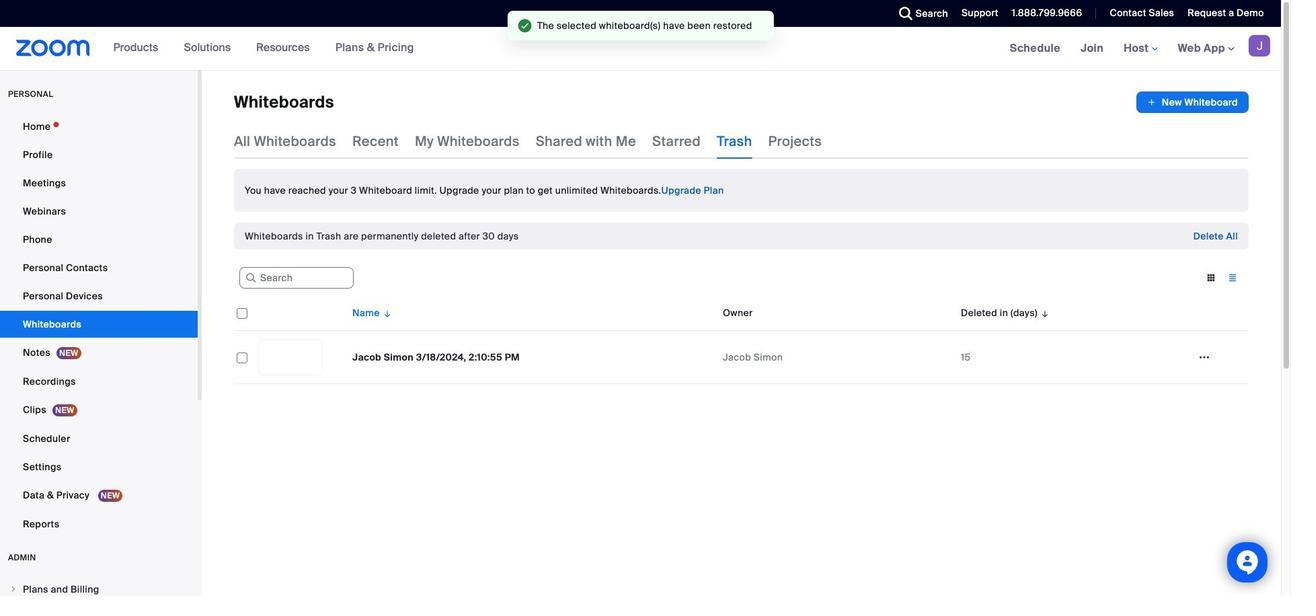 Task type: vqa. For each thing, say whether or not it's contained in the screenshot.
Social Emotional Learning ELEMENT
no



Task type: locate. For each thing, give the bounding box(es) containing it.
personal menu menu
[[0, 113, 198, 539]]

jacob simon 3/18/2024, 2:10:55 pm element
[[353, 351, 520, 363]]

list mode, selected image
[[1222, 272, 1244, 284]]

application
[[1137, 91, 1249, 113], [234, 295, 1259, 394]]

banner
[[0, 27, 1282, 71]]

arrow down image
[[380, 305, 392, 321], [1038, 305, 1050, 321]]

product information navigation
[[103, 27, 424, 70]]

2 arrow down image from the left
[[1038, 305, 1050, 321]]

alert
[[245, 229, 519, 243]]

1 vertical spatial application
[[234, 295, 1259, 394]]

1 horizontal spatial arrow down image
[[1038, 305, 1050, 321]]

menu item
[[0, 577, 198, 596]]

thumbnail of jacob simon 3/18/2024, 2:10:55 pm image
[[259, 340, 322, 375]]

0 horizontal spatial arrow down image
[[380, 305, 392, 321]]

success image
[[518, 19, 532, 32]]

0 vertical spatial application
[[1137, 91, 1249, 113]]

more options for jacob simon 3/18/2024, 2:10:55 pm image
[[1194, 351, 1216, 363]]



Task type: describe. For each thing, give the bounding box(es) containing it.
zoom logo image
[[16, 40, 90, 57]]

profile picture image
[[1249, 35, 1271, 57]]

add image
[[1148, 96, 1157, 109]]

grid mode, not selected image
[[1201, 272, 1222, 284]]

tabs of all whiteboard page tab list
[[234, 124, 822, 159]]

meetings navigation
[[1000, 27, 1282, 71]]

Search text field
[[240, 267, 354, 289]]

1 arrow down image from the left
[[380, 305, 392, 321]]

right image
[[9, 585, 17, 593]]



